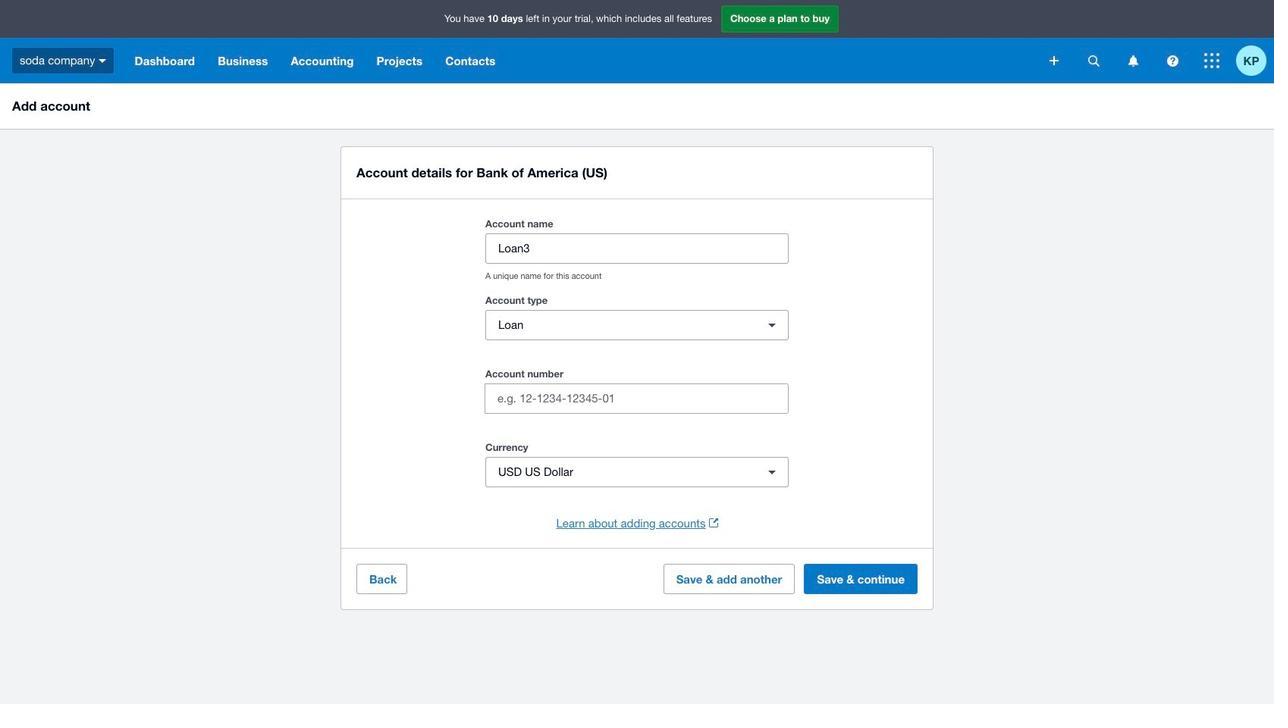 Task type: vqa. For each thing, say whether or not it's contained in the screenshot.
e.g. Business Account field
yes



Task type: describe. For each thing, give the bounding box(es) containing it.
2 svg image from the left
[[1167, 55, 1178, 66]]



Task type: locate. For each thing, give the bounding box(es) containing it.
svg image
[[1128, 55, 1138, 66], [1167, 55, 1178, 66]]

1 horizontal spatial svg image
[[1167, 55, 1178, 66]]

group
[[485, 368, 789, 432]]

0 horizontal spatial svg image
[[1128, 55, 1138, 66]]

svg image
[[1205, 53, 1220, 68], [1088, 55, 1099, 66], [1050, 56, 1059, 65], [99, 59, 107, 63]]

e.g. 12-1234-12345-01 field
[[485, 385, 788, 413]]

1 svg image from the left
[[1128, 55, 1138, 66]]

e.g. Business Account field
[[486, 234, 788, 263]]

banner
[[0, 0, 1274, 83]]



